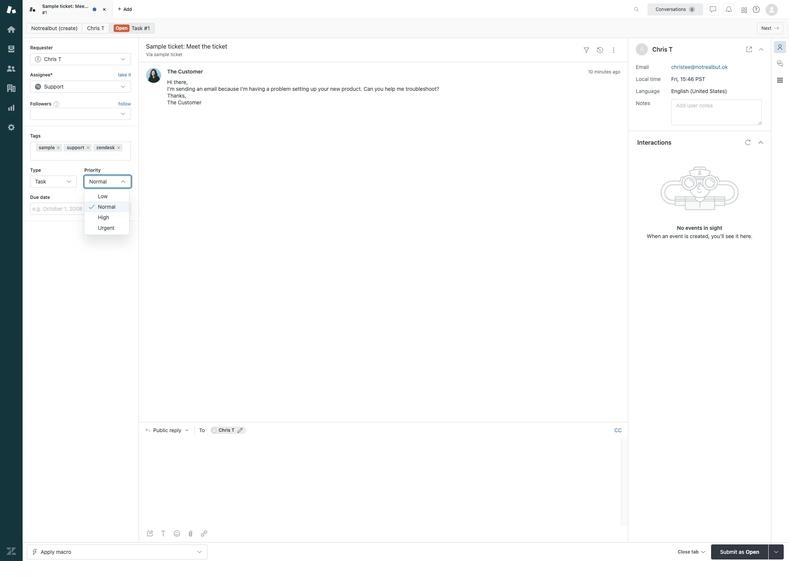 Task type: vqa. For each thing, say whether or not it's contained in the screenshot.
the middle Incident
no



Task type: describe. For each thing, give the bounding box(es) containing it.
support
[[44, 83, 64, 90]]

add link (cmd k) image
[[201, 531, 207, 537]]

zendesk support image
[[6, 5, 16, 15]]

t inside "requester" element
[[58, 56, 61, 62]]

2 i'm from the left
[[240, 86, 248, 92]]

type
[[30, 167, 41, 173]]

normal button
[[84, 176, 131, 188]]

urgent option
[[84, 223, 129, 233]]

in
[[704, 224, 709, 231]]

close tab
[[678, 549, 699, 554]]

Subject field
[[145, 42, 579, 51]]

local
[[636, 76, 649, 82]]

your
[[318, 86, 329, 92]]

christee@notrealbut.ok image
[[211, 427, 217, 433]]

due
[[30, 194, 39, 200]]

public
[[153, 427, 168, 433]]

created,
[[690, 233, 711, 239]]

view more details image
[[747, 46, 753, 52]]

close
[[678, 549, 691, 554]]

#1 inside secondary element
[[144, 25, 150, 31]]

there,
[[174, 79, 188, 85]]

normal inside option
[[98, 203, 116, 210]]

when
[[647, 233, 661, 239]]

filter image
[[584, 47, 590, 53]]

as
[[739, 548, 745, 555]]

reporting image
[[6, 103, 16, 113]]

via sample ticket
[[146, 52, 183, 57]]

ticket:
[[60, 3, 74, 9]]

help
[[385, 86, 396, 92]]

organizations image
[[6, 83, 16, 93]]

avatar image
[[146, 68, 161, 83]]

priority
[[84, 167, 101, 173]]

follow
[[119, 101, 131, 107]]

zendesk image
[[6, 546, 16, 556]]

new
[[330, 86, 340, 92]]

via
[[146, 52, 153, 57]]

notifications image
[[726, 6, 733, 12]]

chris t link
[[82, 23, 109, 34]]

you
[[375, 86, 384, 92]]

assignee*
[[30, 72, 53, 78]]

customer context image
[[778, 44, 784, 50]]

10
[[589, 69, 594, 75]]

take it
[[118, 72, 131, 78]]

t right user icon
[[669, 46, 673, 53]]

fri, 15:46 pst
[[672, 76, 706, 82]]

task button
[[30, 176, 77, 188]]

tabs tab list
[[23, 0, 627, 19]]

next button
[[758, 22, 784, 34]]

normal inside popup button
[[89, 178, 107, 185]]

ticket actions image
[[611, 47, 617, 53]]

fri,
[[672, 76, 680, 82]]

customer inside the hi there, i'm sending an email because i'm having a problem setting up your new product. can you help me troubleshoot? thanks, the customer
[[178, 99, 202, 106]]

a
[[267, 86, 270, 92]]

1 horizontal spatial ticket
[[171, 52, 183, 57]]

product.
[[342, 86, 363, 92]]

requester
[[30, 45, 53, 50]]

you'll
[[712, 233, 725, 239]]

chris inside chris t link
[[87, 25, 100, 31]]

chris right user icon
[[653, 46, 668, 53]]

format text image
[[161, 531, 167, 537]]

conversations
[[656, 6, 687, 12]]

the customer link
[[167, 68, 203, 75]]

christee@notrealbut.ok
[[672, 64, 728, 70]]

it inside button
[[128, 72, 131, 78]]

button displays agent's chat status as invisible. image
[[711, 6, 717, 12]]

follow button
[[119, 101, 131, 107]]

chris inside "requester" element
[[44, 56, 57, 62]]

the
[[88, 3, 95, 9]]

pst
[[696, 76, 706, 82]]

#1 inside sample ticket: meet the ticket #1
[[42, 10, 47, 15]]

draft mode image
[[147, 531, 153, 537]]

low
[[98, 193, 108, 199]]

chris t right christee@notrealbut.ok image
[[219, 427, 235, 433]]

1 horizontal spatial sample
[[154, 52, 169, 57]]

main element
[[0, 0, 23, 561]]

english
[[672, 88, 689, 94]]

sending
[[176, 86, 195, 92]]

email
[[636, 64, 649, 70]]

reply
[[170, 427, 182, 433]]

an inside the hi there, i'm sending an email because i'm having a problem setting up your new product. can you help me troubleshoot? thanks, the customer
[[197, 86, 203, 92]]

insert emojis image
[[174, 531, 180, 537]]

submit
[[721, 548, 738, 555]]

meet
[[75, 3, 86, 9]]

the inside the hi there, i'm sending an email because i'm having a problem setting up your new product. can you help me troubleshoot? thanks, the customer
[[167, 99, 177, 106]]

t left edit user image
[[232, 427, 235, 433]]

hi there, i'm sending an email because i'm having a problem setting up your new product. can you help me troubleshoot? thanks, the customer
[[167, 79, 440, 106]]

edit user image
[[238, 428, 243, 433]]

add button
[[113, 0, 137, 18]]

assignee* element
[[30, 81, 131, 93]]

close tab button
[[675, 544, 709, 560]]

urgent
[[98, 224, 115, 231]]

interactions
[[638, 139, 672, 146]]

get help image
[[754, 6, 760, 13]]

high
[[98, 214, 109, 220]]

chris right christee@notrealbut.ok image
[[219, 427, 231, 433]]

apps image
[[778, 77, 784, 83]]

due date
[[30, 194, 50, 200]]

low option
[[84, 191, 129, 201]]

hide composer image
[[381, 419, 387, 425]]



Task type: locate. For each thing, give the bounding box(es) containing it.
1 horizontal spatial task
[[132, 25, 143, 31]]

views image
[[6, 44, 16, 54]]

#1 down sample in the left top of the page
[[42, 10, 47, 15]]

task inside popup button
[[35, 178, 46, 185]]

Due date field
[[30, 203, 131, 215]]

0 horizontal spatial i'm
[[167, 86, 175, 92]]

notrealbut (create) button
[[26, 23, 83, 34]]

events
[[686, 224, 703, 231]]

admin image
[[6, 122, 16, 132]]

problem
[[271, 86, 291, 92]]

priority list box
[[84, 189, 130, 235]]

task down add
[[132, 25, 143, 31]]

(united
[[691, 88, 709, 94]]

an left the email
[[197, 86, 203, 92]]

chris t inside secondary element
[[87, 25, 105, 31]]

0 vertical spatial ticket
[[96, 3, 109, 9]]

0 horizontal spatial it
[[128, 72, 131, 78]]

to
[[199, 427, 205, 433]]

tags
[[30, 133, 41, 139]]

1 the from the top
[[167, 68, 177, 75]]

t up support
[[58, 56, 61, 62]]

notrealbut (create)
[[31, 25, 78, 31]]

0 vertical spatial normal
[[89, 178, 107, 185]]

task for task
[[35, 178, 46, 185]]

1 horizontal spatial open
[[746, 548, 760, 555]]

the customer
[[167, 68, 203, 75]]

1 i'm from the left
[[167, 86, 175, 92]]

0 vertical spatial the
[[167, 68, 177, 75]]

remove image
[[116, 145, 121, 150]]

chris t down requester
[[44, 56, 61, 62]]

0 vertical spatial #1
[[42, 10, 47, 15]]

apply macro
[[41, 548, 71, 555]]

0 vertical spatial task
[[132, 25, 143, 31]]

1 vertical spatial open
[[746, 548, 760, 555]]

events image
[[598, 47, 604, 53]]

0 vertical spatial open
[[116, 25, 128, 31]]

normal down priority
[[89, 178, 107, 185]]

15:46
[[681, 76, 695, 82]]

here.
[[741, 233, 753, 239]]

up
[[311, 86, 317, 92]]

task down type
[[35, 178, 46, 185]]

remove image
[[56, 145, 61, 150], [86, 145, 90, 150]]

remove image for sample
[[56, 145, 61, 150]]

1 horizontal spatial #1
[[144, 25, 150, 31]]

having
[[249, 86, 265, 92]]

Add user notes text field
[[672, 99, 763, 125]]

2 remove image from the left
[[86, 145, 90, 150]]

1 vertical spatial normal
[[98, 203, 116, 210]]

requester element
[[30, 53, 131, 65]]

info on adding followers image
[[54, 101, 60, 107]]

1 horizontal spatial an
[[663, 233, 669, 239]]

english (united states)
[[672, 88, 728, 94]]

close image
[[759, 46, 765, 52]]

sample
[[154, 52, 169, 57], [39, 145, 55, 150]]

0 vertical spatial customer
[[178, 68, 203, 75]]

1 horizontal spatial remove image
[[86, 145, 90, 150]]

it inside no events in sight when an event is created, you'll see it here.
[[736, 233, 739, 239]]

1 horizontal spatial i'm
[[240, 86, 248, 92]]

zendesk
[[96, 145, 115, 150]]

no
[[678, 224, 685, 231]]

ticket right the
[[96, 3, 109, 9]]

thanks,
[[167, 92, 186, 99]]

#1 up via
[[144, 25, 150, 31]]

sight
[[710, 224, 723, 231]]

followers
[[30, 101, 51, 107]]

1 vertical spatial an
[[663, 233, 669, 239]]

task #1
[[132, 25, 150, 31]]

setting
[[292, 86, 309, 92]]

t
[[101, 25, 105, 31], [669, 46, 673, 53], [58, 56, 61, 62], [232, 427, 235, 433]]

tab containing sample ticket: meet the ticket
[[23, 0, 113, 19]]

user image
[[640, 47, 645, 52]]

1 remove image from the left
[[56, 145, 61, 150]]

i'm left having
[[240, 86, 248, 92]]

because
[[218, 86, 239, 92]]

the
[[167, 68, 177, 75], [167, 99, 177, 106]]

add
[[124, 6, 132, 12]]

email
[[204, 86, 217, 92]]

submit as open
[[721, 548, 760, 555]]

time
[[651, 76, 661, 82]]

remove image right "support"
[[86, 145, 90, 150]]

event
[[670, 233, 684, 239]]

10 minutes ago text field
[[589, 69, 621, 75]]

it right see
[[736, 233, 739, 239]]

2 the from the top
[[167, 99, 177, 106]]

normal down low option
[[98, 203, 116, 210]]

tab
[[692, 549, 699, 554]]

remove image left "support"
[[56, 145, 61, 150]]

date
[[40, 194, 50, 200]]

public reply button
[[139, 423, 194, 438]]

me
[[397, 86, 405, 92]]

1 vertical spatial #1
[[144, 25, 150, 31]]

0 horizontal spatial sample
[[39, 145, 55, 150]]

language
[[636, 88, 660, 94]]

i'm
[[167, 86, 175, 92], [240, 86, 248, 92]]

chris t right user icon
[[653, 46, 673, 53]]

1 horizontal spatial it
[[736, 233, 739, 239]]

chris down the
[[87, 25, 100, 31]]

1 vertical spatial ticket
[[171, 52, 183, 57]]

displays possible ticket submission types image
[[774, 549, 780, 555]]

the down thanks,
[[167, 99, 177, 106]]

get started image
[[6, 24, 16, 34]]

support
[[67, 145, 84, 150]]

1 vertical spatial sample
[[39, 145, 55, 150]]

ticket
[[96, 3, 109, 9], [171, 52, 183, 57]]

normal option
[[84, 201, 129, 212]]

0 vertical spatial it
[[128, 72, 131, 78]]

take it button
[[118, 71, 131, 79]]

0 horizontal spatial remove image
[[56, 145, 61, 150]]

customer up there,
[[178, 68, 203, 75]]

0 horizontal spatial ticket
[[96, 3, 109, 9]]

ticket up the customer link
[[171, 52, 183, 57]]

task for task #1
[[132, 25, 143, 31]]

an inside no events in sight when an event is created, you'll see it here.
[[663, 233, 669, 239]]

add attachment image
[[188, 531, 194, 537]]

chris t
[[87, 25, 105, 31], [653, 46, 673, 53], [44, 56, 61, 62], [219, 427, 235, 433]]

states)
[[710, 88, 728, 94]]

apply
[[41, 548, 55, 555]]

next
[[762, 25, 772, 31]]

user image
[[641, 48, 644, 51]]

1 vertical spatial customer
[[178, 99, 202, 106]]

0 horizontal spatial an
[[197, 86, 203, 92]]

remove image for support
[[86, 145, 90, 150]]

ticket inside sample ticket: meet the ticket #1
[[96, 3, 109, 9]]

normal
[[89, 178, 107, 185], [98, 203, 116, 210]]

0 horizontal spatial open
[[116, 25, 128, 31]]

local time
[[636, 76, 661, 82]]

0 vertical spatial sample
[[154, 52, 169, 57]]

open left task #1
[[116, 25, 128, 31]]

0 vertical spatial an
[[197, 86, 203, 92]]

close image
[[101, 6, 108, 13]]

sample
[[42, 3, 59, 9]]

can
[[364, 86, 374, 92]]

secondary element
[[23, 21, 790, 36]]

sample right via
[[154, 52, 169, 57]]

no events in sight when an event is created, you'll see it here.
[[647, 224, 753, 239]]

see
[[726, 233, 735, 239]]

ago
[[613, 69, 621, 75]]

t inside chris t link
[[101, 25, 105, 31]]

macro
[[56, 548, 71, 555]]

open inside secondary element
[[116, 25, 128, 31]]

customer down sending
[[178, 99, 202, 106]]

cc
[[615, 427, 622, 433]]

customers image
[[6, 64, 16, 73]]

10 minutes ago
[[589, 69, 621, 75]]

1 vertical spatial the
[[167, 99, 177, 106]]

0 horizontal spatial task
[[35, 178, 46, 185]]

0 horizontal spatial #1
[[42, 10, 47, 15]]

sample ticket: meet the ticket #1
[[42, 3, 109, 15]]

hi
[[167, 79, 172, 85]]

it right take
[[128, 72, 131, 78]]

task
[[132, 25, 143, 31], [35, 178, 46, 185]]

minutes
[[595, 69, 612, 75]]

chris down requester
[[44, 56, 57, 62]]

sample down tags
[[39, 145, 55, 150]]

is
[[685, 233, 689, 239]]

public reply
[[153, 427, 182, 433]]

1 vertical spatial it
[[736, 233, 739, 239]]

troubleshoot?
[[406, 86, 440, 92]]

the up hi
[[167, 68, 177, 75]]

followers element
[[30, 108, 131, 120]]

chris
[[87, 25, 100, 31], [653, 46, 668, 53], [44, 56, 57, 62], [219, 427, 231, 433]]

open right as
[[746, 548, 760, 555]]

#1
[[42, 10, 47, 15], [144, 25, 150, 31]]

tab
[[23, 0, 113, 19]]

zendesk products image
[[742, 7, 748, 13]]

it
[[128, 72, 131, 78], [736, 233, 739, 239]]

1 vertical spatial task
[[35, 178, 46, 185]]

t down close icon
[[101, 25, 105, 31]]

(create)
[[59, 25, 78, 31]]

chris t down close icon
[[87, 25, 105, 31]]

chris t inside "requester" element
[[44, 56, 61, 62]]

i'm down hi
[[167, 86, 175, 92]]

an left 'event' at the right top
[[663, 233, 669, 239]]

notes
[[636, 100, 651, 106]]

conversations button
[[648, 3, 704, 15]]

high option
[[84, 212, 129, 223]]

task inside secondary element
[[132, 25, 143, 31]]



